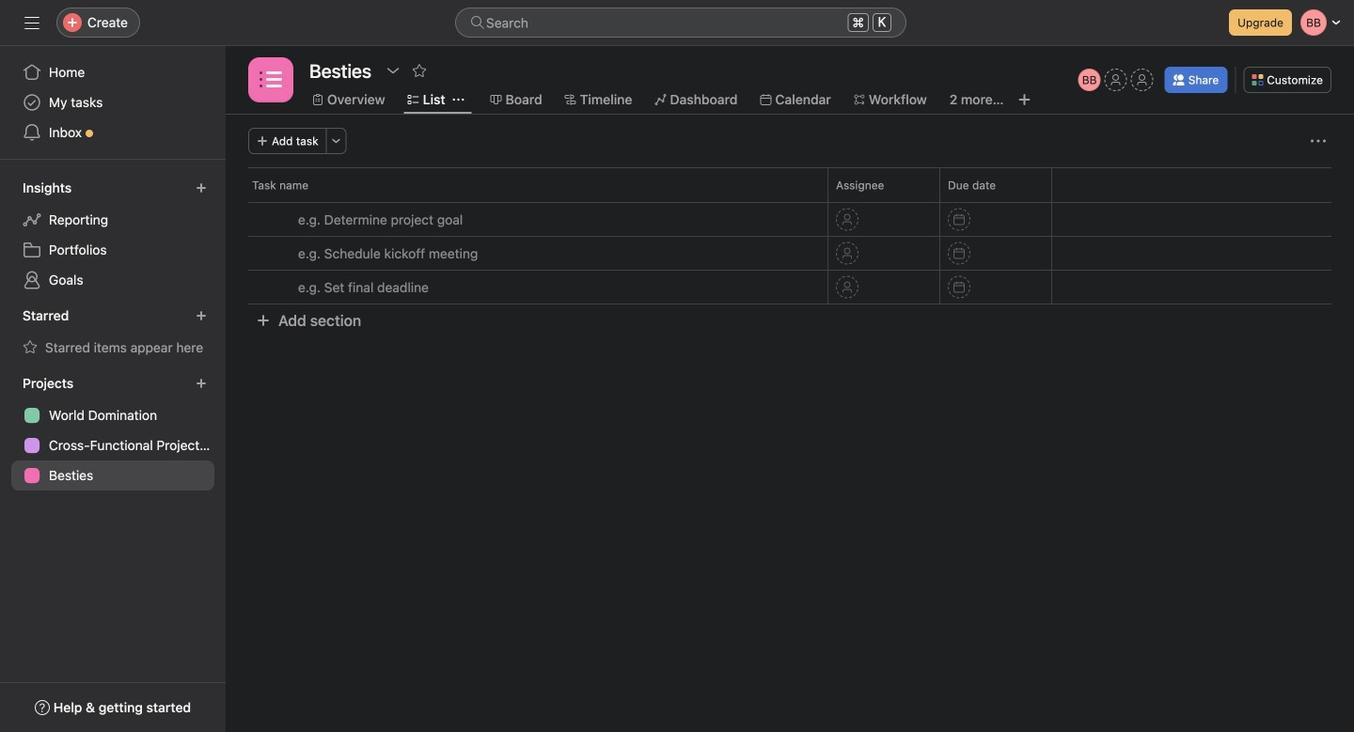Task type: vqa. For each thing, say whether or not it's contained in the screenshot.
Advanced
no



Task type: locate. For each thing, give the bounding box(es) containing it.
add to starred image
[[412, 63, 427, 78]]

row
[[226, 167, 1354, 202], [248, 201, 1332, 203], [226, 202, 1354, 237], [226, 236, 1354, 271], [226, 270, 1354, 305]]

more actions image
[[331, 135, 342, 147]]

None text field
[[305, 54, 376, 87]]

None field
[[455, 8, 907, 38]]

add tab image
[[1017, 92, 1032, 107]]

insights element
[[0, 171, 226, 299]]

show options image
[[386, 63, 401, 78]]

new project or portfolio image
[[196, 378, 207, 389]]

global element
[[0, 46, 226, 159]]

manage project members image
[[1079, 69, 1101, 91]]



Task type: describe. For each thing, give the bounding box(es) containing it.
list image
[[260, 69, 282, 91]]

tab actions image
[[453, 94, 464, 105]]

more actions image
[[1311, 134, 1326, 149]]

add items to starred image
[[196, 310, 207, 322]]

projects element
[[0, 367, 226, 495]]

hide sidebar image
[[24, 15, 40, 30]]

starred element
[[0, 299, 226, 367]]

new insights image
[[196, 182, 207, 194]]

Search tasks, projects, and more text field
[[455, 8, 907, 38]]



